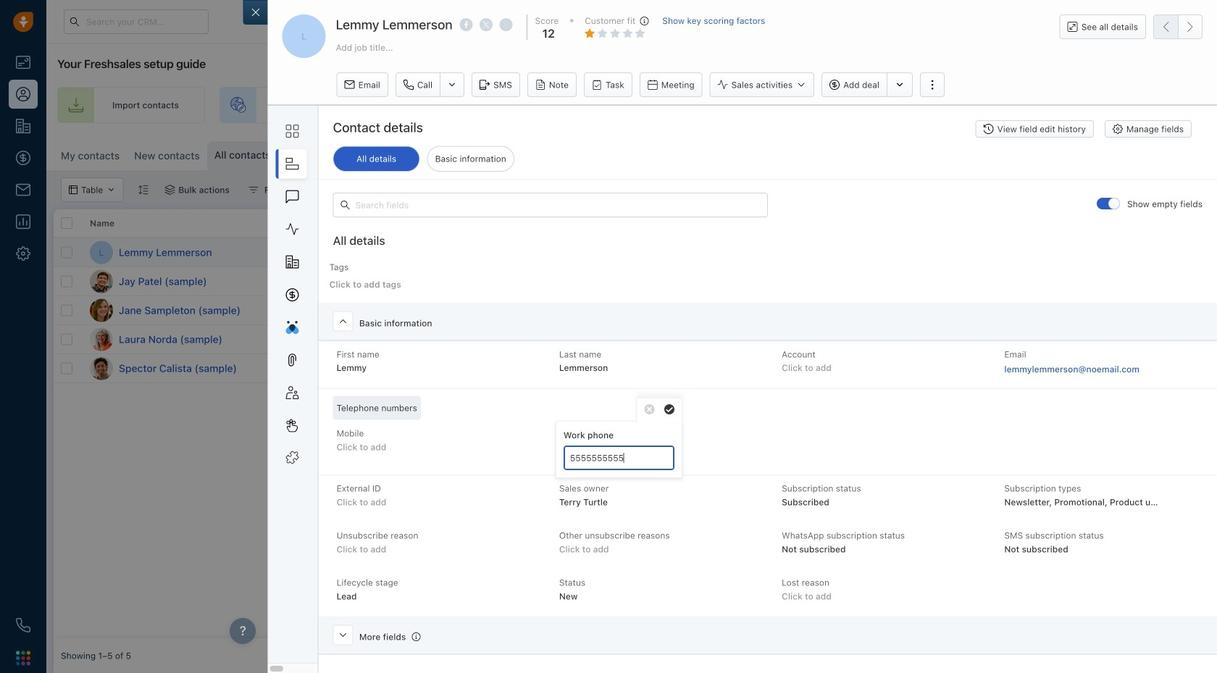 Task type: vqa. For each thing, say whether or not it's contained in the screenshot.
Send email "icon"
no



Task type: locate. For each thing, give the bounding box(es) containing it.
press space to select this row. row
[[54, 238, 372, 267], [372, 238, 1210, 267], [54, 267, 372, 296], [372, 267, 1210, 296], [54, 296, 372, 325], [372, 296, 1210, 325], [54, 325, 372, 354], [372, 325, 1210, 354], [54, 354, 372, 383], [372, 354, 1210, 383]]

l image
[[90, 328, 113, 351]]

2 horizontal spatial container_wx8msf4aqz5i3rn1 image
[[818, 334, 828, 345]]

Enter number text field
[[564, 446, 674, 470]]

row group
[[54, 238, 372, 383], [372, 238, 1210, 383]]

dialog
[[243, 0, 1217, 673]]

container_wx8msf4aqz5i3rn1 image
[[488, 305, 498, 316], [818, 305, 828, 316], [818, 363, 828, 373]]

j image
[[90, 270, 113, 293]]

phone element
[[9, 611, 38, 640]]

container_wx8msf4aqz5i3rn1 image
[[165, 185, 175, 195], [248, 185, 259, 195], [818, 334, 828, 345]]

cell
[[481, 238, 590, 267], [590, 238, 698, 267], [698, 238, 807, 267], [807, 238, 916, 267], [916, 238, 1024, 267], [1024, 238, 1133, 267], [1133, 238, 1210, 267], [481, 267, 590, 296], [590, 267, 698, 296], [698, 267, 807, 296], [807, 267, 916, 296], [916, 267, 1024, 296], [1024, 267, 1133, 296], [1133, 267, 1210, 296], [1133, 296, 1210, 325], [1133, 325, 1210, 354], [1133, 354, 1210, 383]]

0 horizontal spatial container_wx8msf4aqz5i3rn1 image
[[165, 185, 175, 195]]

row
[[54, 209, 372, 238]]

2 row group from the left
[[372, 238, 1210, 383]]

grid
[[54, 208, 1210, 638]]

Search your CRM... text field
[[64, 9, 209, 34]]



Task type: describe. For each thing, give the bounding box(es) containing it.
freshworks switcher image
[[16, 651, 30, 665]]

1 horizontal spatial container_wx8msf4aqz5i3rn1 image
[[248, 185, 259, 195]]

phone image
[[16, 618, 30, 633]]

s image
[[90, 357, 113, 380]]

1 row group from the left
[[54, 238, 372, 383]]

Search fields text field
[[333, 193, 768, 217]]

j image
[[90, 299, 113, 322]]



